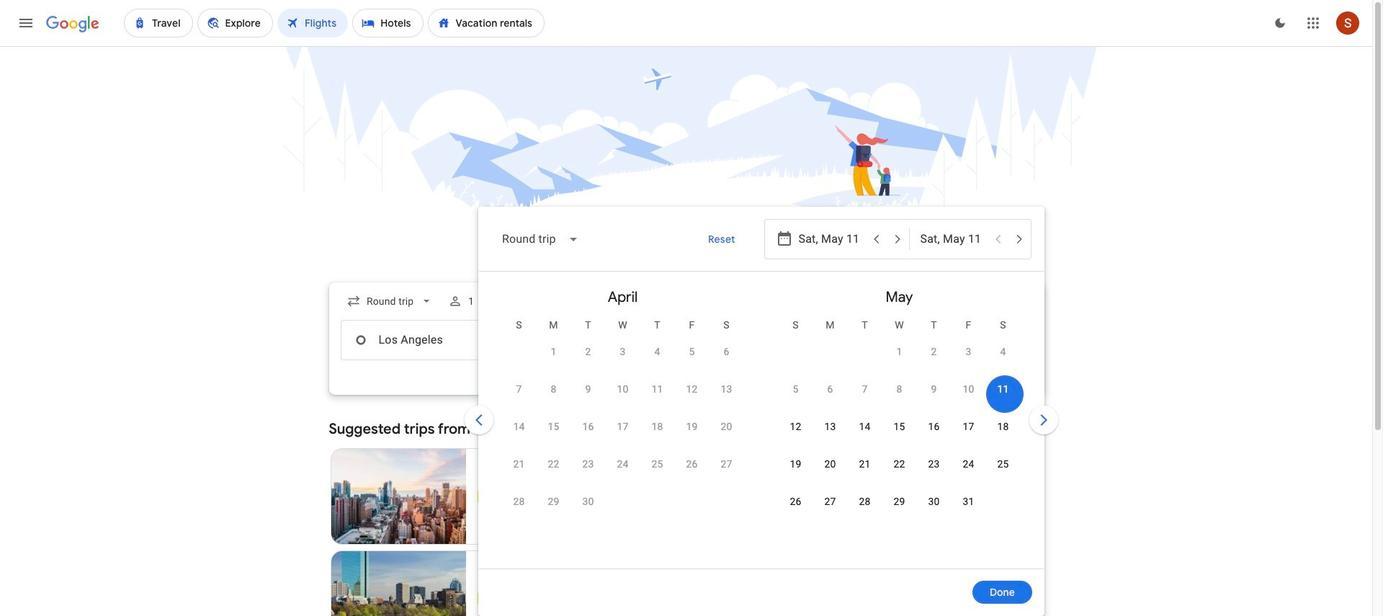 Task type: locate. For each thing, give the bounding box(es) containing it.
tue, apr 16 element
[[583, 419, 594, 434]]

None field
[[490, 222, 590, 257], [341, 288, 439, 314], [490, 222, 590, 257], [341, 288, 439, 314]]

1 departure text field from the top
[[799, 220, 865, 259]]

Flight search field
[[317, 207, 1061, 616]]

1 row group from the left
[[485, 277, 761, 563]]

0 vertical spatial departure text field
[[799, 220, 865, 259]]

spirit image
[[478, 593, 489, 605]]

wed, may 1 element
[[897, 344, 903, 359]]

sat, may 11, departure date. element
[[998, 382, 1009, 396]]

row up wed, may 22 'element'
[[779, 413, 1021, 454]]

Departure text field
[[799, 220, 865, 259], [799, 321, 865, 360]]

row
[[537, 332, 744, 379], [882, 332, 1021, 379], [502, 375, 744, 417], [779, 375, 1021, 417], [502, 413, 744, 454], [779, 413, 1021, 454], [502, 450, 744, 491], [779, 450, 1021, 491], [502, 488, 606, 529], [779, 488, 986, 529]]

row down mon, apr 22 element
[[502, 488, 606, 529]]

sun, may 12 element
[[790, 419, 802, 434]]

tue, apr 30 element
[[583, 494, 594, 509]]

row up 'thu, may 9' element
[[882, 332, 1021, 379]]

wed, may 22 element
[[894, 457, 906, 471]]

mon, apr 29 element
[[548, 494, 560, 509]]

row group
[[485, 277, 761, 563], [761, 277, 1038, 563]]

fri, apr 5 element
[[689, 344, 695, 359]]

fri, apr 12 element
[[686, 382, 698, 396]]

2 departure text field from the top
[[799, 321, 865, 360]]

tue, may 7 element
[[862, 382, 868, 396]]

grid
[[485, 277, 1038, 577]]

2 row group from the left
[[761, 277, 1038, 563]]

thu, may 2 element
[[931, 344, 937, 359]]

Return text field
[[921, 321, 987, 360]]

previous image
[[462, 403, 496, 437]]

mon, apr 22 element
[[548, 457, 560, 471]]

sat, apr 13 element
[[721, 382, 733, 396]]

thu, apr 4 element
[[655, 344, 661, 359]]

sun, may 19 element
[[790, 457, 802, 471]]

wed, apr 24 element
[[617, 457, 629, 471]]

row up wed, apr 24 element
[[502, 413, 744, 454]]

fri, may 24 element
[[963, 457, 975, 471]]

1 vertical spatial departure text field
[[799, 321, 865, 360]]

mon, apr 15 element
[[548, 419, 560, 434]]

tue, apr 23 element
[[583, 457, 594, 471]]

row up wed, apr 17 element
[[502, 375, 744, 417]]

None text field
[[341, 320, 544, 360]]

row up the wed, apr 10 element
[[537, 332, 744, 379]]

fri, apr 19 element
[[686, 419, 698, 434]]

thu, may 9 element
[[931, 382, 937, 396]]

sun, may 26 element
[[790, 494, 802, 509]]

next image
[[1027, 403, 1061, 437]]

wed, may 15 element
[[894, 419, 906, 434]]

thu, apr 25 element
[[652, 457, 663, 471]]

thu, apr 18 element
[[652, 419, 663, 434]]

fri, may 10 element
[[963, 382, 975, 396]]

sun, may 5 element
[[793, 382, 799, 396]]

mon, apr 1 element
[[551, 344, 557, 359]]



Task type: describe. For each thing, give the bounding box(es) containing it.
main menu image
[[17, 14, 35, 32]]

mon, may 13 element
[[825, 419, 836, 434]]

fri, apr 26 element
[[686, 457, 698, 471]]

suggested trips from los angeles region
[[329, 412, 1044, 616]]

tue, apr 9 element
[[586, 382, 591, 396]]

fri, may 17 element
[[963, 419, 975, 434]]

spirit image
[[478, 491, 489, 502]]

tue, may 14 element
[[859, 419, 871, 434]]

sat, apr 20 element
[[721, 419, 733, 434]]

row up wed, may 29 element
[[779, 450, 1021, 491]]

fri, may 31 element
[[963, 494, 975, 509]]

sat, apr 27 element
[[721, 457, 733, 471]]

change appearance image
[[1263, 6, 1298, 40]]

none text field inside flight search box
[[341, 320, 544, 360]]

wed, apr 10 element
[[617, 382, 629, 396]]

sat, may 18 element
[[998, 419, 1009, 434]]

sun, apr 7 element
[[516, 382, 522, 396]]

mon, may 27 element
[[825, 494, 836, 509]]

fri, may 3 element
[[966, 344, 972, 359]]

thu, apr 11 element
[[652, 382, 663, 396]]

row down wed, may 22 'element'
[[779, 488, 986, 529]]

mon, may 6 element
[[828, 382, 833, 396]]

row down wed, apr 17 element
[[502, 450, 744, 491]]

sat, may 4 element
[[1001, 344, 1006, 359]]

mon, may 20 element
[[825, 457, 836, 471]]

tue, may 28 element
[[859, 494, 871, 509]]

sat, may 25 element
[[998, 457, 1009, 471]]

row up wed, may 15 element
[[779, 375, 1021, 417]]

wed, may 8 element
[[897, 382, 903, 396]]

thu, may 30 element
[[929, 494, 940, 509]]

wed, may 29 element
[[894, 494, 906, 509]]

thu, may 16 element
[[929, 419, 940, 434]]

mon, apr 8 element
[[551, 382, 557, 396]]

wed, apr 17 element
[[617, 419, 629, 434]]

sat, apr 6 element
[[724, 344, 730, 359]]

sun, apr 28 element
[[513, 494, 525, 509]]

sun, apr 14 element
[[513, 419, 525, 434]]

tue, apr 2 element
[[586, 344, 591, 359]]

thu, may 23 element
[[929, 457, 940, 471]]

Return text field
[[921, 220, 987, 259]]

wed, apr 3 element
[[620, 344, 626, 359]]

sun, apr 21 element
[[513, 457, 525, 471]]

tue, may 21 element
[[859, 457, 871, 471]]

grid inside flight search box
[[485, 277, 1038, 577]]



Task type: vqa. For each thing, say whether or not it's contained in the screenshot.
Outdoor Seating
no



